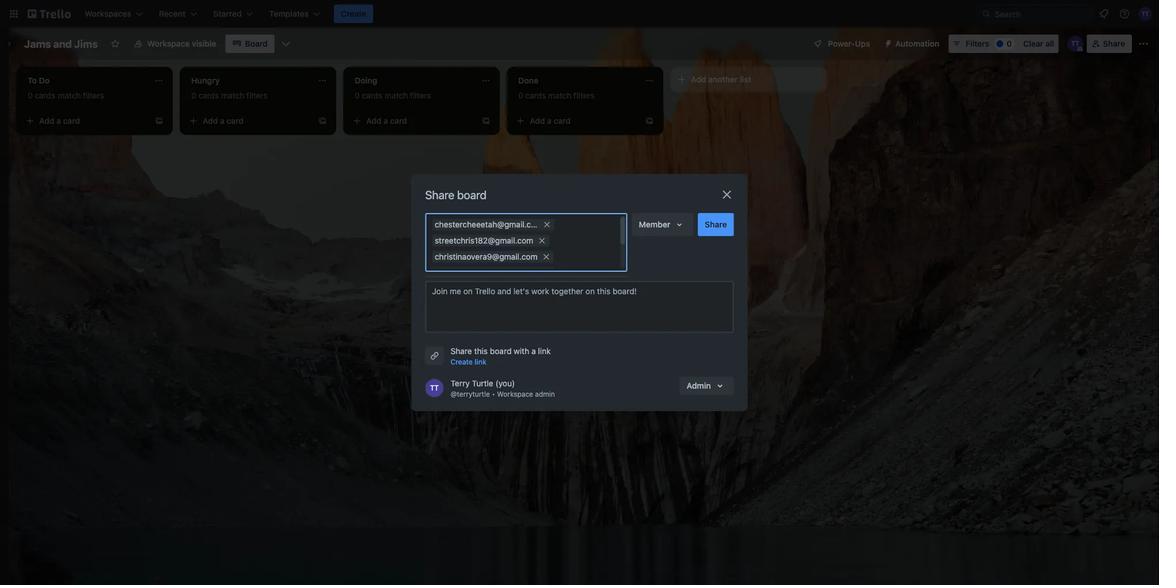 Task type: vqa. For each thing, say whether or not it's contained in the screenshot.
"collaborator" on the top left of page
no



Task type: describe. For each thing, give the bounding box(es) containing it.
cards for third 'add a card' button from the right
[[198, 91, 219, 100]]

power-ups
[[828, 39, 870, 48]]

admin
[[535, 390, 555, 398]]

add for 4th 'add a card' button from the right
[[39, 116, 54, 126]]

star or unstar board image
[[111, 39, 120, 48]]

workspace inside button
[[147, 39, 190, 48]]

a for third 'add a card' button from the right
[[220, 116, 225, 126]]

this
[[474, 346, 488, 356]]

chestercheeetah@gmail.com
[[435, 220, 542, 229]]

0 cards match filters for third 'add a card' button from the right
[[191, 91, 268, 100]]

terry
[[451, 379, 470, 388]]

•
[[492, 390, 495, 398]]

member
[[639, 220, 671, 229]]

open information menu image
[[1119, 8, 1131, 20]]

card for third 'add a card' button from the right
[[227, 116, 244, 126]]

a inside share this board with a link create link
[[532, 346, 536, 356]]

Search field
[[991, 5, 1092, 22]]

customize views image
[[280, 38, 292, 50]]

0 horizontal spatial terry turtle (terryturtle) image
[[1068, 36, 1084, 52]]

a for 1st 'add a card' button from the right
[[547, 116, 552, 126]]

create from template… image
[[645, 116, 654, 126]]

admin
[[687, 381, 711, 391]]

clear all
[[1024, 39, 1055, 48]]

1 horizontal spatial link
[[538, 346, 551, 356]]

jams
[[24, 37, 51, 50]]

match for third 'add a card' button from left
[[385, 91, 408, 100]]

ups
[[855, 39, 870, 48]]

share inside share this board with a link create link
[[451, 346, 472, 356]]

streetchris182@gmail.com
[[435, 236, 533, 245]]

cards for 4th 'add a card' button from the right
[[35, 91, 55, 100]]

1 vertical spatial link
[[475, 358, 487, 366]]

show menu image
[[1138, 38, 1150, 50]]

admin button
[[680, 377, 734, 395]]

filters for 4th 'add a card' button from the right
[[83, 91, 104, 100]]

match for 1st 'add a card' button from the right
[[548, 91, 572, 100]]

add for third 'add a card' button from left
[[366, 116, 382, 126]]

3 add a card from the left
[[366, 116, 407, 126]]

share down close image at the top of page
[[705, 220, 727, 229]]

power-
[[828, 39, 855, 48]]

create inside share this board with a link create link
[[451, 358, 473, 366]]

workspace inside terry turtle (you) @terryturtle • workspace admin
[[497, 390, 533, 398]]

3 add a card button from the left
[[348, 112, 477, 130]]

1 add a card button from the left
[[21, 112, 150, 130]]

0 vertical spatial share button
[[1087, 35, 1132, 53]]

add another list button
[[670, 67, 827, 92]]

jams and jims
[[24, 37, 98, 50]]

2 add a card from the left
[[203, 116, 244, 126]]

create from template… image for third 'add a card' button from left
[[482, 116, 491, 126]]

0 cards match filters for third 'add a card' button from left
[[355, 91, 431, 100]]

visible
[[192, 39, 216, 48]]

4 add a card from the left
[[530, 116, 571, 126]]

add for add another list button
[[691, 75, 706, 84]]

0 cards match filters for 1st 'add a card' button from the right
[[518, 91, 595, 100]]

2 add a card button from the left
[[184, 112, 313, 130]]

add for third 'add a card' button from the right
[[203, 116, 218, 126]]

share left "show menu" "icon"
[[1103, 39, 1126, 48]]

0 cards match filters for 4th 'add a card' button from the right
[[28, 91, 104, 100]]

another
[[709, 75, 738, 84]]

filters for third 'add a card' button from left
[[410, 91, 431, 100]]

jims
[[74, 37, 98, 50]]

@terryturtle
[[451, 390, 490, 398]]

0 notifications image
[[1097, 7, 1111, 21]]

automation
[[896, 39, 940, 48]]

automation button
[[880, 35, 947, 53]]

christinaovera9@gmail.com
[[435, 252, 537, 262]]

(you)
[[496, 379, 515, 388]]

create button
[[334, 5, 373, 23]]

sm image
[[880, 35, 896, 51]]

clarkrunnerman@gmail.com
[[435, 268, 538, 278]]

terry turtle (terryturtle) image
[[425, 379, 444, 397]]

0 horizontal spatial board
[[457, 188, 487, 201]]

a for 4th 'add a card' button from the right
[[57, 116, 61, 126]]

1 horizontal spatial terry turtle (terryturtle) image
[[1139, 7, 1153, 21]]



Task type: locate. For each thing, give the bounding box(es) containing it.
1 vertical spatial share button
[[698, 213, 734, 236]]

all
[[1046, 39, 1055, 48]]

1 vertical spatial terry turtle (terryturtle) image
[[1068, 36, 1084, 52]]

switch to… image
[[8, 8, 20, 20]]

1 vertical spatial workspace
[[497, 390, 533, 398]]

workspace visible
[[147, 39, 216, 48]]

board up chestercheeetah@gmail.com
[[457, 188, 487, 201]]

search image
[[982, 9, 991, 18]]

4 0 cards match filters from the left
[[518, 91, 595, 100]]

2 create from template… image from the left
[[318, 116, 327, 126]]

1 horizontal spatial create
[[451, 358, 473, 366]]

4 match from the left
[[548, 91, 572, 100]]

3 0 cards match filters from the left
[[355, 91, 431, 100]]

link
[[538, 346, 551, 356], [475, 358, 487, 366]]

1 card from the left
[[63, 116, 80, 126]]

filters for 1st 'add a card' button from the right
[[574, 91, 595, 100]]

card for 1st 'add a card' button from the right
[[554, 116, 571, 126]]

workspace left 'visible'
[[147, 39, 190, 48]]

terry turtle (you) @terryturtle • workspace admin
[[451, 379, 555, 398]]

1 match from the left
[[58, 91, 81, 100]]

2 match from the left
[[221, 91, 244, 100]]

create from template… image for third 'add a card' button from the right
[[318, 116, 327, 126]]

and
[[53, 37, 72, 50]]

share left this
[[451, 346, 472, 356]]

1 create from template… image from the left
[[154, 116, 164, 126]]

2 card from the left
[[227, 116, 244, 126]]

board
[[457, 188, 487, 201], [490, 346, 512, 356]]

create from template… image
[[154, 116, 164, 126], [318, 116, 327, 126], [482, 116, 491, 126]]

4 cards from the left
[[526, 91, 546, 100]]

workspace visible button
[[127, 35, 223, 53]]

1 vertical spatial board
[[490, 346, 512, 356]]

board inside share this board with a link create link
[[490, 346, 512, 356]]

add another list
[[691, 75, 752, 84]]

add a card button
[[21, 112, 150, 130], [184, 112, 313, 130], [348, 112, 477, 130], [512, 112, 641, 130]]

1 vertical spatial create
[[451, 358, 473, 366]]

3 filters from the left
[[410, 91, 431, 100]]

board
[[245, 39, 268, 48]]

0 vertical spatial link
[[538, 346, 551, 356]]

3 match from the left
[[385, 91, 408, 100]]

cards for 1st 'add a card' button from the right
[[526, 91, 546, 100]]

match
[[58, 91, 81, 100], [221, 91, 244, 100], [385, 91, 408, 100], [548, 91, 572, 100]]

1 add a card from the left
[[39, 116, 80, 126]]

workspace down (you) on the left bottom of page
[[497, 390, 533, 398]]

link right with
[[538, 346, 551, 356]]

2 horizontal spatial create from template… image
[[482, 116, 491, 126]]

1 horizontal spatial board
[[490, 346, 512, 356]]

0 vertical spatial workspace
[[147, 39, 190, 48]]

add for 1st 'add a card' button from the right
[[530, 116, 545, 126]]

2 0 cards match filters from the left
[[191, 91, 268, 100]]

add inside button
[[691, 75, 706, 84]]

share button down 0 notifications icon
[[1087, 35, 1132, 53]]

terry turtle (terryturtle) image right all
[[1068, 36, 1084, 52]]

filters for third 'add a card' button from the right
[[247, 91, 268, 100]]

board right this
[[490, 346, 512, 356]]

terry turtle (terryturtle) image
[[1139, 7, 1153, 21], [1068, 36, 1084, 52]]

share up chestercheeetah@gmail.com
[[425, 188, 455, 201]]

1 horizontal spatial workspace
[[497, 390, 533, 398]]

card
[[63, 116, 80, 126], [227, 116, 244, 126], [390, 116, 407, 126], [554, 116, 571, 126]]

create link button
[[451, 356, 487, 368]]

match for 4th 'add a card' button from the right
[[58, 91, 81, 100]]

a for third 'add a card' button from left
[[384, 116, 388, 126]]

cards for third 'add a card' button from left
[[362, 91, 383, 100]]

0 horizontal spatial share button
[[698, 213, 734, 236]]

match for third 'add a card' button from the right
[[221, 91, 244, 100]]

power-ups button
[[805, 35, 877, 53]]

1 horizontal spatial create from template… image
[[318, 116, 327, 126]]

3 cards from the left
[[362, 91, 383, 100]]

4 add a card button from the left
[[512, 112, 641, 130]]

add a card
[[39, 116, 80, 126], [203, 116, 244, 126], [366, 116, 407, 126], [530, 116, 571, 126]]

share button
[[1087, 35, 1132, 53], [698, 213, 734, 236]]

add
[[691, 75, 706, 84], [39, 116, 54, 126], [203, 116, 218, 126], [366, 116, 382, 126], [530, 116, 545, 126]]

0
[[1007, 39, 1012, 48], [28, 91, 33, 100], [191, 91, 196, 100], [355, 91, 360, 100], [518, 91, 523, 100]]

with
[[514, 346, 529, 356]]

1 0 cards match filters from the left
[[28, 91, 104, 100]]

terry turtle (terryturtle) image right open information menu icon
[[1139, 7, 1153, 21]]

clear
[[1024, 39, 1044, 48]]

0 horizontal spatial create from template… image
[[154, 116, 164, 126]]

a
[[57, 116, 61, 126], [220, 116, 225, 126], [384, 116, 388, 126], [547, 116, 552, 126], [532, 346, 536, 356]]

clear all button
[[1019, 35, 1059, 53]]

turtle
[[472, 379, 493, 388]]

1 horizontal spatial share button
[[1087, 35, 1132, 53]]

2 filters from the left
[[247, 91, 268, 100]]

4 card from the left
[[554, 116, 571, 126]]

filters
[[966, 39, 990, 48]]

0 vertical spatial create
[[341, 9, 366, 18]]

cards
[[35, 91, 55, 100], [198, 91, 219, 100], [362, 91, 383, 100], [526, 91, 546, 100]]

list
[[740, 75, 752, 84]]

member button
[[632, 213, 694, 236]]

board link
[[226, 35, 275, 53]]

0 cards match filters
[[28, 91, 104, 100], [191, 91, 268, 100], [355, 91, 431, 100], [518, 91, 595, 100]]

share button down close image at the top of page
[[698, 213, 734, 236]]

workspace
[[147, 39, 190, 48], [497, 390, 533, 398]]

0 horizontal spatial workspace
[[147, 39, 190, 48]]

create from template… image for 4th 'add a card' button from the right
[[154, 116, 164, 126]]

1 filters from the left
[[83, 91, 104, 100]]

0 horizontal spatial link
[[475, 358, 487, 366]]

share this board with a link create link
[[451, 346, 551, 366]]

filters
[[83, 91, 104, 100], [247, 91, 268, 100], [410, 91, 431, 100], [574, 91, 595, 100]]

1 cards from the left
[[35, 91, 55, 100]]

Board name text field
[[18, 35, 104, 53]]

0 vertical spatial board
[[457, 188, 487, 201]]

share board
[[425, 188, 487, 201]]

3 create from template… image from the left
[[482, 116, 491, 126]]

Join me on Trello and let's work together on this board! text field
[[425, 281, 734, 333]]

create
[[341, 9, 366, 18], [451, 358, 473, 366]]

0 vertical spatial terry turtle (terryturtle) image
[[1139, 7, 1153, 21]]

0 horizontal spatial create
[[341, 9, 366, 18]]

card for 4th 'add a card' button from the right
[[63, 116, 80, 126]]

create inside create button
[[341, 9, 366, 18]]

close image
[[720, 188, 734, 202]]

4 filters from the left
[[574, 91, 595, 100]]

2 cards from the left
[[198, 91, 219, 100]]

card for third 'add a card' button from left
[[390, 116, 407, 126]]

share
[[1103, 39, 1126, 48], [425, 188, 455, 201], [705, 220, 727, 229], [451, 346, 472, 356]]

link down this
[[475, 358, 487, 366]]

3 card from the left
[[390, 116, 407, 126]]

primary element
[[0, 0, 1160, 28]]



